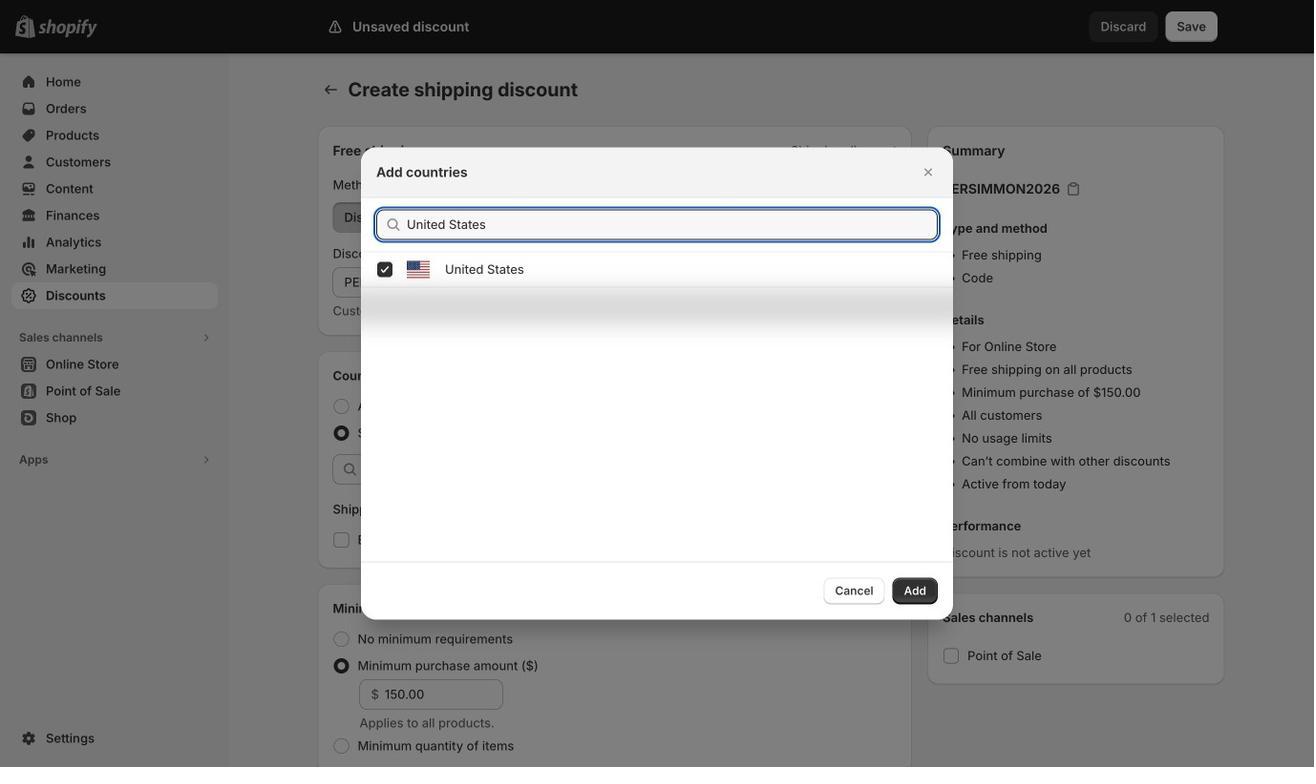 Task type: locate. For each thing, give the bounding box(es) containing it.
shopify image
[[38, 19, 97, 38]]

dialog
[[0, 148, 1314, 620]]



Task type: vqa. For each thing, say whether or not it's contained in the screenshot.
dialog
yes



Task type: describe. For each thing, give the bounding box(es) containing it.
Search countries text field
[[407, 210, 938, 240]]



